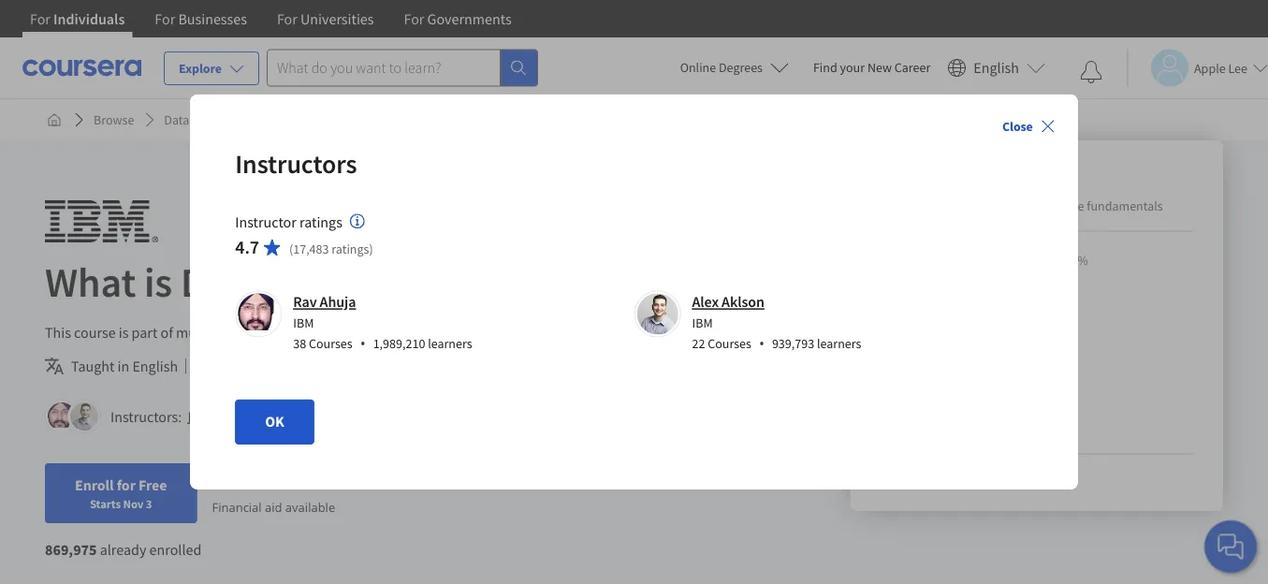 Task type: vqa. For each thing, say whether or not it's contained in the screenshot.
Individuals
yes



Task type: describe. For each thing, give the bounding box(es) containing it.
instructor ratings
[[235, 213, 343, 232]]

for for individuals
[[30, 9, 50, 28]]

free
[[139, 476, 167, 494]]

close button
[[995, 109, 1063, 143]]

courses for ahuja
[[309, 335, 353, 352]]

gain insight into a topic and learn the fundamentals
[[881, 198, 1164, 214]]

find your new career
[[814, 59, 931, 76]]

instructors
[[235, 147, 357, 180]]

view
[[881, 474, 908, 491]]

a
[[973, 198, 979, 214]]

1 vertical spatial is
[[119, 323, 129, 342]]

1 vertical spatial rav ahuja image
[[48, 403, 76, 431]]

• for ahuja
[[360, 333, 366, 354]]

22
[[692, 335, 705, 352]]

rav ahuja ibm 38 courses • 1,989,210 learners
[[293, 293, 473, 354]]

learners for aklson
[[817, 335, 862, 352]]

learn
[[301, 323, 338, 342]]

show notifications image
[[1081, 61, 1103, 83]]

38
[[293, 335, 306, 352]]

career
[[895, 59, 931, 76]]

your
[[840, 59, 865, 76]]

11 hours (approximately)
[[881, 353, 1080, 377]]

hours
[[903, 353, 949, 377]]

1 horizontal spatial more
[[341, 323, 376, 342]]

what
[[45, 256, 136, 308]]

instructors dialog
[[190, 94, 1078, 490]]

enroll for free starts nov 3
[[75, 476, 167, 511]]

+1
[[254, 409, 268, 426]]

ibm for rav ahuja
[[293, 315, 314, 332]]

learn more button
[[301, 321, 376, 344]]

insight
[[909, 198, 946, 214]]

instructors:
[[110, 407, 182, 426]]

data science
[[164, 111, 234, 128]]

ahuja inside "rav ahuja ibm 38 courses • 1,989,210 learners"
[[320, 293, 356, 312]]

home image
[[47, 112, 62, 127]]

financial aid available
[[212, 498, 335, 515]]

1 vertical spatial english
[[132, 357, 178, 375]]

rav inside "rav ahuja ibm 38 courses • 1,989,210 learners"
[[293, 293, 317, 312]]

3
[[146, 496, 152, 511]]

universities
[[301, 9, 374, 28]]

for
[[117, 476, 136, 494]]

starts
[[90, 496, 121, 511]]

learn
[[1036, 198, 1064, 214]]

find
[[814, 59, 838, 76]]

banner navigation
[[15, 0, 527, 37]]

financial aid available button
[[212, 498, 335, 515]]

alex aklson link
[[692, 293, 765, 312]]

learners for ahuja
[[428, 335, 473, 352]]

courses for aklson
[[708, 335, 752, 352]]

alex
[[692, 293, 719, 312]]

enrolled
[[149, 540, 202, 559]]

1 horizontal spatial is
[[144, 256, 173, 308]]

1 vertical spatial rav ahuja link
[[188, 407, 249, 426]]

view course modules link
[[881, 474, 1000, 491]]

8 languages available
[[194, 357, 326, 375]]

course for this
[[74, 323, 116, 342]]

into
[[948, 198, 970, 214]]

939,793
[[772, 335, 815, 352]]

data science link
[[157, 103, 242, 137]]

11
[[881, 353, 900, 377]]

in
[[118, 357, 129, 375]]

science?
[[270, 256, 422, 308]]

businesses
[[178, 9, 247, 28]]

aid
[[265, 498, 282, 515]]

this course is part of multiple programs. learn more
[[45, 323, 376, 342]]

for individuals
[[30, 9, 125, 28]]

the
[[1067, 198, 1085, 214]]

nov
[[123, 496, 144, 511]]

alex aklson image
[[70, 403, 98, 431]]



Task type: locate. For each thing, give the bounding box(es) containing it.
1 horizontal spatial learners
[[817, 335, 862, 352]]

rav
[[293, 293, 317, 312], [188, 407, 211, 426]]

1 horizontal spatial courses
[[708, 335, 752, 352]]

1 horizontal spatial english
[[974, 59, 1020, 77]]

ratings down information about the instructor ratings icon
[[332, 241, 369, 258]]

0 vertical spatial ahuja
[[320, 293, 356, 312]]

0 horizontal spatial rav
[[188, 407, 211, 426]]

coursera image
[[22, 53, 141, 83]]

and
[[1012, 198, 1034, 214]]

1 • from the left
[[360, 333, 366, 354]]

2 ibm from the left
[[692, 315, 713, 332]]

0 horizontal spatial is
[[119, 323, 129, 342]]

1 vertical spatial course
[[911, 474, 948, 491]]

chat with us image
[[1216, 532, 1246, 562]]

learners
[[428, 335, 473, 352], [817, 335, 862, 352]]

for for governments
[[404, 9, 425, 28]]

rav up learn at the bottom of the page
[[293, 293, 317, 312]]

0 vertical spatial more
[[341, 323, 376, 342]]

rav ahuja image up 8 languages available
[[238, 294, 279, 335]]

(
[[289, 241, 293, 258]]

programs.
[[232, 323, 296, 342]]

browse
[[94, 111, 134, 128]]

courses
[[309, 335, 353, 352], [708, 335, 752, 352]]

courses right 22
[[708, 335, 752, 352]]

+1 more button
[[254, 408, 300, 427]]

0 horizontal spatial learners
[[428, 335, 473, 352]]

science
[[192, 111, 234, 128]]

already
[[100, 540, 146, 559]]

0 horizontal spatial courses
[[309, 335, 353, 352]]

)
[[369, 241, 373, 258]]

available down 38
[[270, 357, 326, 375]]

course up taught
[[74, 323, 116, 342]]

0 horizontal spatial rav ahuja image
[[48, 403, 76, 431]]

available for financial aid available
[[285, 498, 335, 515]]

data inside "link"
[[164, 111, 189, 128]]

more right "+1"
[[270, 409, 300, 426]]

for businesses
[[155, 9, 247, 28]]

for for universities
[[277, 9, 298, 28]]

• for aklson
[[759, 333, 765, 354]]

4.7
[[235, 236, 259, 259]]

more inside instructors: rav ahuja +1 more
[[270, 409, 300, 426]]

2 for from the left
[[155, 9, 175, 28]]

individuals
[[53, 9, 125, 28]]

languages
[[204, 357, 267, 375]]

ibm inside alex aklson ibm 22 courses • 939,793 learners
[[692, 315, 713, 332]]

is left part on the bottom
[[119, 323, 129, 342]]

0 vertical spatial data
[[164, 111, 189, 128]]

what is data science?
[[45, 256, 422, 308]]

1 horizontal spatial ahuja
[[320, 293, 356, 312]]

1 learners from the left
[[428, 335, 473, 352]]

learners inside alex aklson ibm 22 courses • 939,793 learners
[[817, 335, 862, 352]]

1 horizontal spatial rav ahuja link
[[293, 293, 356, 312]]

869,975
[[45, 540, 97, 559]]

english
[[974, 59, 1020, 77], [132, 357, 178, 375]]

1 vertical spatial ahuja
[[214, 407, 249, 426]]

english inside button
[[974, 59, 1020, 77]]

ratings up 17,483 at the top left
[[300, 213, 343, 232]]

0 vertical spatial available
[[270, 357, 326, 375]]

2 • from the left
[[759, 333, 765, 354]]

available for 8 languages available
[[270, 357, 326, 375]]

0 vertical spatial ratings
[[300, 213, 343, 232]]

1 horizontal spatial rav
[[293, 293, 317, 312]]

english button
[[940, 37, 1053, 98]]

is
[[144, 256, 173, 308], [119, 323, 129, 342]]

1 vertical spatial ratings
[[332, 241, 369, 258]]

for left individuals
[[30, 9, 50, 28]]

rav ahuja link
[[293, 293, 356, 312], [188, 407, 249, 426]]

• inside alex aklson ibm 22 courses • 939,793 learners
[[759, 333, 765, 354]]

english up close at right top
[[974, 59, 1020, 77]]

1 horizontal spatial ibm
[[692, 315, 713, 332]]

0 horizontal spatial rav ahuja link
[[188, 407, 249, 426]]

0 vertical spatial rav ahuja link
[[293, 293, 356, 312]]

data left science
[[164, 111, 189, 128]]

data up this course is part of multiple programs. learn more
[[181, 256, 262, 308]]

instructor
[[235, 213, 297, 232]]

0 vertical spatial english
[[974, 59, 1020, 77]]

• inside "rav ahuja ibm 38 courses • 1,989,210 learners"
[[360, 333, 366, 354]]

0 horizontal spatial ahuja
[[214, 407, 249, 426]]

is up of
[[144, 256, 173, 308]]

0 vertical spatial rav
[[293, 293, 317, 312]]

ok button
[[235, 400, 314, 445]]

rav ahuja image inside the instructors dialog
[[238, 294, 279, 335]]

ibm down alex
[[692, 315, 713, 332]]

None search field
[[267, 49, 538, 87]]

course
[[74, 323, 116, 342], [911, 474, 948, 491]]

rav ahuja image down taught
[[48, 403, 76, 431]]

1 for from the left
[[30, 9, 50, 28]]

ahuja
[[320, 293, 356, 312], [214, 407, 249, 426]]

for governments
[[404, 9, 512, 28]]

0 horizontal spatial course
[[74, 323, 116, 342]]

• left 939,793
[[759, 333, 765, 354]]

english right in
[[132, 357, 178, 375]]

ibm
[[293, 315, 314, 332], [692, 315, 713, 332]]

view course modules
[[881, 474, 1000, 491]]

alex aklson image
[[637, 294, 678, 335]]

more right learn at the bottom of the page
[[341, 323, 376, 342]]

2 learners from the left
[[817, 335, 862, 352]]

financial
[[212, 498, 262, 515]]

taught in english
[[71, 357, 178, 375]]

for
[[30, 9, 50, 28], [155, 9, 175, 28], [277, 9, 298, 28], [404, 9, 425, 28]]

data
[[164, 111, 189, 128], [181, 256, 262, 308]]

1 horizontal spatial •
[[759, 333, 765, 354]]

ibm image
[[45, 200, 158, 243]]

1 courses from the left
[[309, 335, 353, 352]]

1,989,210
[[373, 335, 425, 352]]

1 horizontal spatial course
[[911, 474, 948, 491]]

1 vertical spatial data
[[181, 256, 262, 308]]

courses inside "rav ahuja ibm 38 courses • 1,989,210 learners"
[[309, 335, 353, 352]]

1 vertical spatial available
[[285, 498, 335, 515]]

alex aklson ibm 22 courses • 939,793 learners
[[692, 293, 862, 354]]

1 horizontal spatial rav ahuja image
[[238, 294, 279, 335]]

• left '1,989,210'
[[360, 333, 366, 354]]

rav ahuja link up learn at the bottom of the page
[[293, 293, 356, 312]]

fundamentals
[[1087, 198, 1164, 214]]

0 horizontal spatial ibm
[[293, 315, 314, 332]]

close
[[1003, 118, 1034, 135]]

new
[[868, 59, 892, 76]]

learners inside "rav ahuja ibm 38 courses • 1,989,210 learners"
[[428, 335, 473, 352]]

taught
[[71, 357, 115, 375]]

2 courses from the left
[[708, 335, 752, 352]]

available right aid
[[285, 498, 335, 515]]

topic
[[982, 198, 1010, 214]]

learners right '1,989,210'
[[428, 335, 473, 352]]

869,975 already enrolled
[[45, 540, 202, 559]]

(approximately)
[[953, 353, 1080, 377]]

17,483
[[293, 241, 329, 258]]

4 for from the left
[[404, 9, 425, 28]]

0 vertical spatial rav ahuja image
[[238, 294, 279, 335]]

( 17,483 ratings )
[[289, 241, 373, 258]]

ibm inside "rav ahuja ibm 38 courses • 1,989,210 learners"
[[293, 315, 314, 332]]

ratings
[[300, 213, 343, 232], [332, 241, 369, 258]]

3 for from the left
[[277, 9, 298, 28]]

ibm for alex aklson
[[692, 315, 713, 332]]

rav down "8"
[[188, 407, 211, 426]]

for for businesses
[[155, 9, 175, 28]]

enroll
[[75, 476, 114, 494]]

0 horizontal spatial english
[[132, 357, 178, 375]]

part
[[132, 323, 158, 342]]

this
[[45, 323, 71, 342]]

aklson
[[722, 293, 765, 312]]

for left businesses
[[155, 9, 175, 28]]

8
[[194, 357, 201, 375]]

information about the instructor ratings image
[[350, 214, 365, 229]]

course right view
[[911, 474, 948, 491]]

97%
[[1065, 252, 1089, 269]]

courses inside alex aklson ibm 22 courses • 939,793 learners
[[708, 335, 752, 352]]

0 horizontal spatial •
[[360, 333, 366, 354]]

ahuja left "+1"
[[214, 407, 249, 426]]

1 vertical spatial more
[[270, 409, 300, 426]]

instructors: rav ahuja +1 more
[[110, 407, 300, 426]]

course for view
[[911, 474, 948, 491]]

ibm up 38
[[293, 315, 314, 332]]

rav ahuja link left "+1"
[[188, 407, 249, 426]]

ahuja up learn more button on the bottom left
[[320, 293, 356, 312]]

0 vertical spatial is
[[144, 256, 173, 308]]

0 vertical spatial course
[[74, 323, 116, 342]]

for universities
[[277, 9, 374, 28]]

of
[[161, 323, 173, 342]]

courses right 38
[[309, 335, 353, 352]]

for left universities in the left top of the page
[[277, 9, 298, 28]]

governments
[[428, 9, 512, 28]]

rav ahuja image
[[238, 294, 279, 335], [48, 403, 76, 431]]

find your new career link
[[804, 56, 940, 80]]

ok
[[265, 413, 284, 432]]

modules
[[951, 474, 1000, 491]]

•
[[360, 333, 366, 354], [759, 333, 765, 354]]

multiple
[[176, 323, 229, 342]]

gain
[[881, 198, 906, 214]]

rav ahuja link inside the instructors dialog
[[293, 293, 356, 312]]

browse link
[[86, 103, 142, 137]]

learners right 939,793
[[817, 335, 862, 352]]

1 vertical spatial rav
[[188, 407, 211, 426]]

for left governments
[[404, 9, 425, 28]]

0 horizontal spatial more
[[270, 409, 300, 426]]

1 ibm from the left
[[293, 315, 314, 332]]



